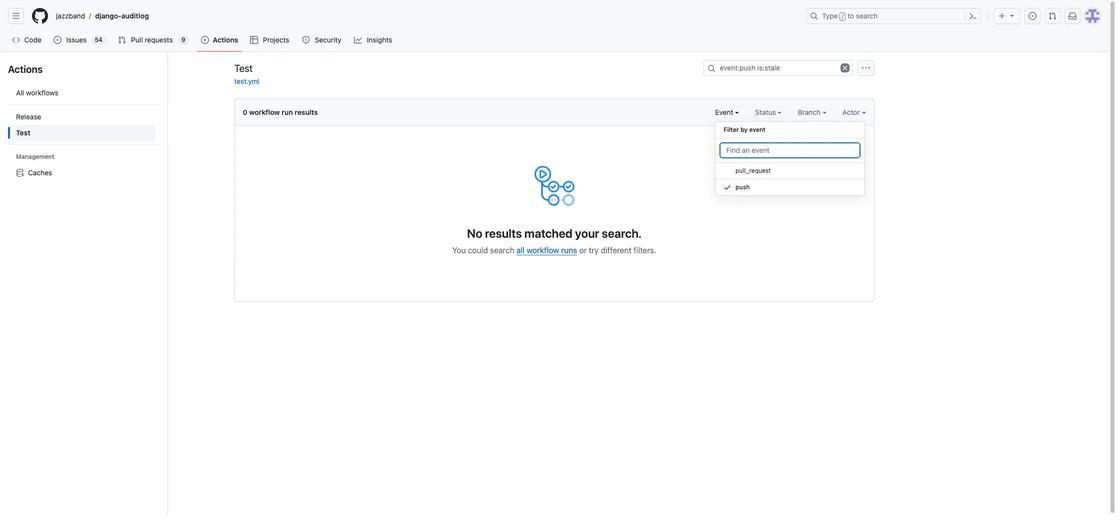 Task type: vqa. For each thing, say whether or not it's contained in the screenshot.
The "Rules"
no



Task type: describe. For each thing, give the bounding box(es) containing it.
0
[[243, 108, 247, 117]]

9
[[181, 36, 185, 44]]

all
[[16, 89, 24, 97]]

you could search all workflow runs or try different filters.
[[452, 246, 656, 255]]

code
[[24, 36, 41, 44]]

1 vertical spatial search
[[490, 246, 514, 255]]

filters.
[[634, 246, 656, 255]]

try
[[589, 246, 599, 255]]

security link
[[298, 33, 346, 48]]

play image
[[201, 36, 209, 44]]

test link
[[12, 125, 156, 141]]

your
[[575, 227, 599, 241]]

auditlog
[[121, 12, 149, 20]]

django-
[[95, 12, 121, 20]]

search image
[[707, 65, 715, 73]]

issues
[[66, 36, 87, 44]]

projects
[[263, 36, 289, 44]]

test.yml link
[[234, 77, 260, 86]]

could
[[468, 246, 488, 255]]

list containing jazzband
[[52, 8, 800, 24]]

notifications image
[[1069, 12, 1077, 20]]

actor button
[[843, 107, 866, 118]]

0 vertical spatial search
[[856, 12, 878, 20]]

search.
[[602, 227, 642, 241]]

run
[[282, 108, 293, 117]]

issue opened image for git pull request icon
[[1029, 12, 1037, 20]]

jazzband
[[56, 12, 85, 20]]

0 horizontal spatial actions
[[8, 64, 43, 75]]

0 vertical spatial results
[[295, 108, 318, 117]]

git pull request image
[[1049, 12, 1057, 20]]

graph image
[[354, 36, 362, 44]]

check image
[[724, 184, 732, 192]]

0 vertical spatial actions
[[213, 36, 238, 44]]

workflows
[[26, 89, 58, 97]]

shield image
[[302, 36, 310, 44]]

to
[[848, 12, 854, 20]]

filter
[[724, 126, 739, 134]]

event button
[[715, 107, 739, 118]]

triangle down image
[[1008, 12, 1016, 20]]

pull requests
[[131, 36, 173, 44]]

clear filters image
[[840, 64, 849, 73]]

issue opened image for git pull request image at the left top of the page
[[54, 36, 62, 44]]

github actions image
[[534, 166, 574, 206]]

Find an event text field
[[720, 143, 861, 159]]

pull_request link
[[716, 163, 865, 180]]

insights
[[367, 36, 392, 44]]

type
[[822, 12, 838, 20]]



Task type: locate. For each thing, give the bounding box(es) containing it.
matched
[[525, 227, 573, 241]]

show workflow options image
[[862, 64, 870, 72]]

release
[[16, 113, 41, 121]]

type / to search
[[822, 12, 878, 20]]

/ left to
[[841, 13, 845, 20]]

git pull request image
[[118, 36, 126, 44]]

0 vertical spatial list
[[52, 8, 800, 24]]

search
[[856, 12, 878, 20], [490, 246, 514, 255]]

runs
[[561, 246, 577, 255]]

0 horizontal spatial search
[[490, 246, 514, 255]]

/
[[89, 12, 91, 20], [841, 13, 845, 20]]

branch
[[798, 108, 823, 117]]

no results matched your search.
[[467, 227, 642, 241]]

caches
[[28, 169, 52, 177]]

1 horizontal spatial results
[[485, 227, 522, 241]]

menu containing filter by event
[[715, 118, 865, 204]]

table image
[[250, 36, 258, 44]]

workflow
[[249, 108, 280, 117], [527, 246, 559, 255]]

jazzband / django-auditlog
[[56, 12, 149, 20]]

1 horizontal spatial search
[[856, 12, 878, 20]]

issue opened image
[[1029, 12, 1037, 20], [54, 36, 62, 44]]

all workflows link
[[12, 85, 156, 101]]

0 workflow run results
[[243, 108, 318, 117]]

event
[[749, 126, 766, 134]]

status button
[[755, 107, 782, 118]]

actions link
[[197, 33, 242, 48]]

all
[[517, 246, 525, 255]]

code image
[[12, 36, 20, 44]]

0 horizontal spatial issue opened image
[[54, 36, 62, 44]]

test
[[234, 62, 253, 74], [16, 129, 30, 137]]

actions
[[213, 36, 238, 44], [8, 64, 43, 75]]

/ for type
[[841, 13, 845, 20]]

push link
[[716, 180, 865, 196]]

filter by event
[[724, 126, 766, 134]]

0 horizontal spatial /
[[89, 12, 91, 20]]

/ for jazzband
[[89, 12, 91, 20]]

/ left 'django-'
[[89, 12, 91, 20]]

1 vertical spatial workflow
[[527, 246, 559, 255]]

1 vertical spatial list
[[8, 81, 160, 185]]

actions up all
[[8, 64, 43, 75]]

by
[[741, 126, 748, 134]]

menu
[[715, 118, 865, 204]]

requests
[[145, 36, 173, 44]]

test.yml
[[234, 77, 260, 86]]

status
[[755, 108, 778, 117]]

jazzband link
[[52, 8, 89, 24]]

1 vertical spatial results
[[485, 227, 522, 241]]

caches link
[[12, 165, 156, 181]]

projects link
[[246, 33, 294, 48]]

security
[[315, 36, 341, 44]]

issue opened image left issues
[[54, 36, 62, 44]]

issue opened image left git pull request icon
[[1029, 12, 1037, 20]]

homepage image
[[32, 8, 48, 24]]

54
[[95, 36, 103, 44]]

0 horizontal spatial workflow
[[249, 108, 280, 117]]

/ inside type / to search
[[841, 13, 845, 20]]

0 vertical spatial test
[[234, 62, 253, 74]]

release link
[[12, 109, 156, 125]]

test inside filter workflows element
[[16, 129, 30, 137]]

results right run
[[295, 108, 318, 117]]

None search field
[[703, 60, 853, 76]]

0 vertical spatial issue opened image
[[1029, 12, 1037, 20]]

or
[[579, 246, 587, 255]]

pull_request
[[736, 167, 771, 175]]

1 vertical spatial actions
[[8, 64, 43, 75]]

/ inside jazzband / django-auditlog
[[89, 12, 91, 20]]

1 horizontal spatial issue opened image
[[1029, 12, 1037, 20]]

pull
[[131, 36, 143, 44]]

you
[[452, 246, 466, 255]]

management
[[16, 153, 54, 161]]

django-auditlog link
[[91, 8, 153, 24]]

code link
[[8, 33, 46, 48]]

list containing all workflows
[[8, 81, 160, 185]]

filter workflows element
[[12, 109, 156, 141]]

test up test.yml
[[234, 62, 253, 74]]

insights link
[[350, 33, 397, 48]]

workflow down matched
[[527, 246, 559, 255]]

command palette image
[[969, 12, 977, 20]]

push
[[736, 184, 750, 191]]

list
[[52, 8, 800, 24], [8, 81, 160, 185]]

different
[[601, 246, 632, 255]]

all workflow runs link
[[517, 246, 577, 255]]

1 horizontal spatial workflow
[[527, 246, 559, 255]]

workflow right 0
[[249, 108, 280, 117]]

1 horizontal spatial /
[[841, 13, 845, 20]]

actions right play image
[[213, 36, 238, 44]]

0 horizontal spatial test
[[16, 129, 30, 137]]

no
[[467, 227, 483, 241]]

all workflows
[[16, 89, 58, 97]]

results
[[295, 108, 318, 117], [485, 227, 522, 241]]

actor
[[843, 108, 862, 117]]

search right to
[[856, 12, 878, 20]]

test down release
[[16, 129, 30, 137]]

search left the all
[[490, 246, 514, 255]]

0 vertical spatial workflow
[[249, 108, 280, 117]]

0 horizontal spatial results
[[295, 108, 318, 117]]

plus image
[[998, 12, 1006, 20]]

1 vertical spatial issue opened image
[[54, 36, 62, 44]]

1 horizontal spatial actions
[[213, 36, 238, 44]]

1 vertical spatial test
[[16, 129, 30, 137]]

1 horizontal spatial test
[[234, 62, 253, 74]]

results up the all
[[485, 227, 522, 241]]

event
[[715, 108, 735, 117]]



